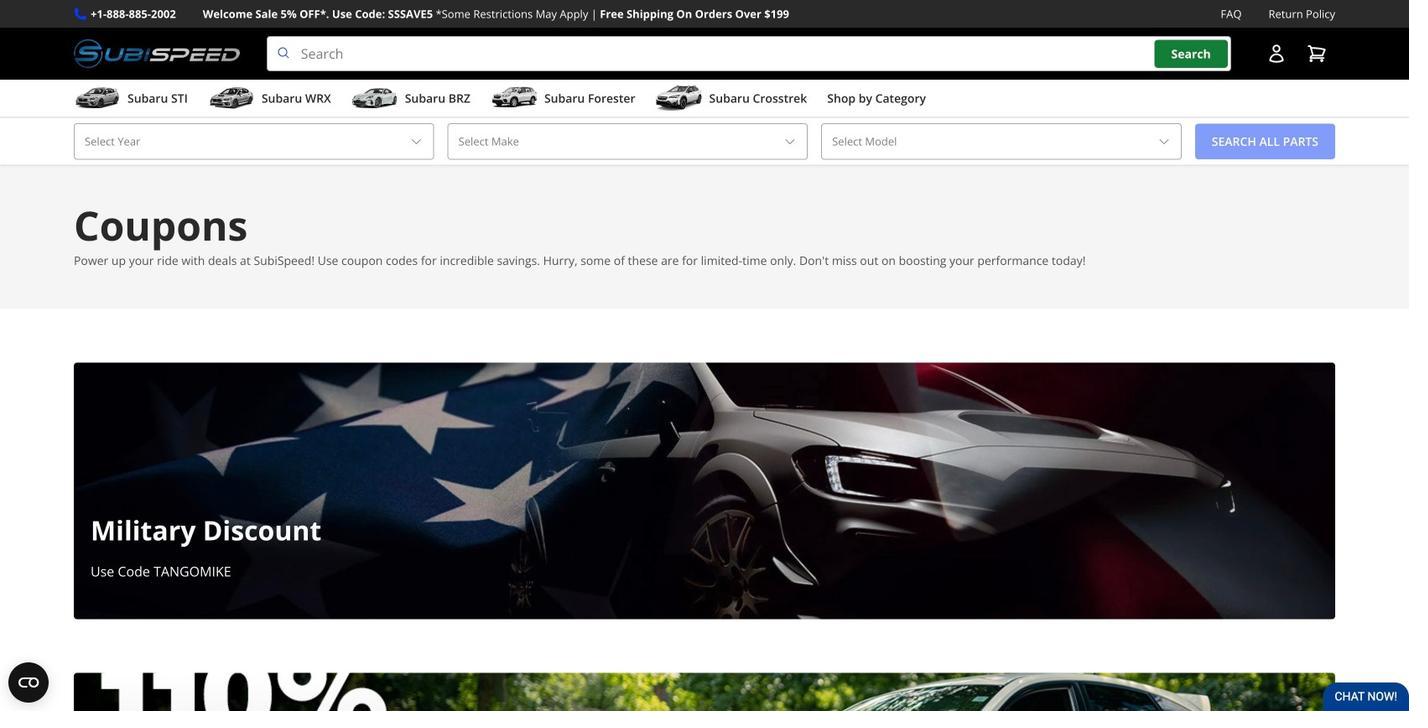 Task type: locate. For each thing, give the bounding box(es) containing it.
button image
[[1267, 44, 1287, 64]]

select model image
[[1157, 135, 1171, 148]]

search input field
[[267, 36, 1231, 71]]

Select Year button
[[74, 123, 434, 160]]

open widget image
[[8, 663, 49, 703]]

a subaru sti thumbnail image image
[[74, 86, 121, 111]]

select make image
[[784, 135, 797, 148]]

a subaru forester thumbnail image image
[[491, 86, 538, 111]]

a subaru crosstrek thumbnail image image
[[656, 86, 703, 111]]

Select Model button
[[821, 123, 1182, 160]]



Task type: vqa. For each thing, say whether or not it's contained in the screenshot.
website
no



Task type: describe. For each thing, give the bounding box(es) containing it.
a subaru wrx thumbnail image image
[[208, 86, 255, 111]]

Select Make button
[[448, 123, 808, 160]]

subispeed logo image
[[74, 36, 240, 71]]

a subaru brz thumbnail image image
[[351, 86, 398, 111]]

select year image
[[410, 135, 423, 148]]



